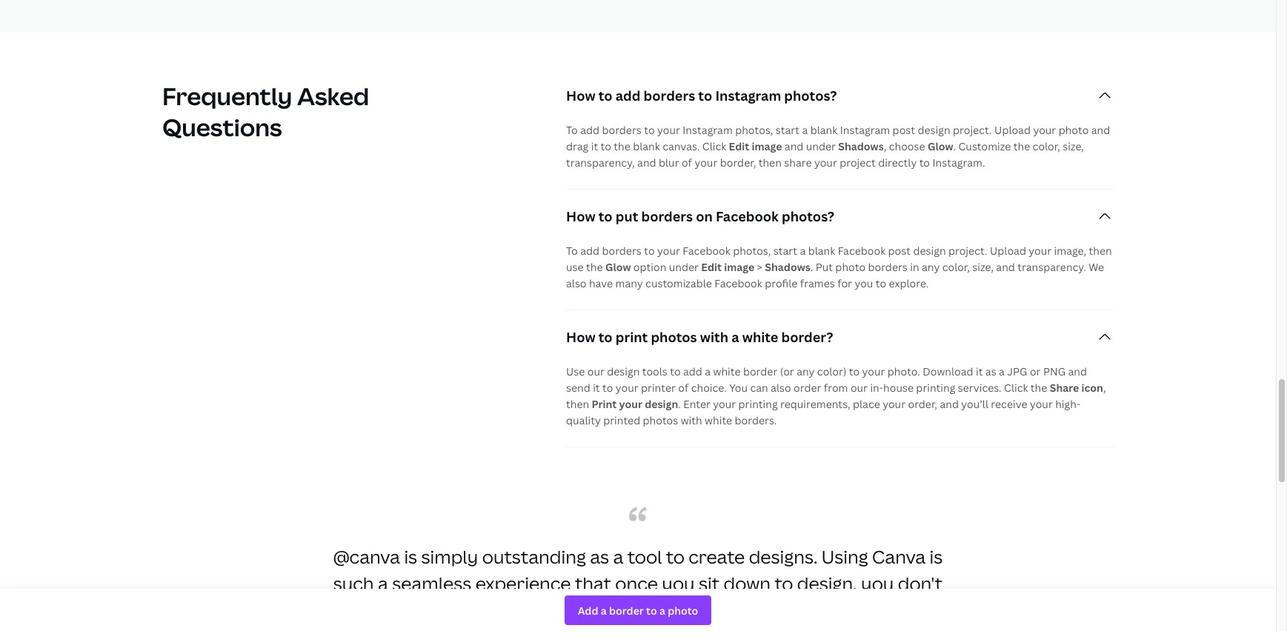 Task type: vqa. For each thing, say whether or not it's contained in the screenshot.
bottommost blank
yes



Task type: locate. For each thing, give the bounding box(es) containing it.
2 how from the top
[[566, 208, 596, 225]]

1 horizontal spatial as
[[986, 365, 997, 379]]

glow up many
[[606, 260, 631, 274]]

canva up don't
[[873, 545, 926, 569]]

any
[[922, 260, 940, 274], [797, 365, 815, 379]]

1 vertical spatial white
[[714, 365, 741, 379]]

photo
[[1059, 123, 1089, 137], [836, 260, 866, 274]]

use our design tools to add a white border (or any color) to your photo. download it as a jpg or png and send it to your printer of choice. you can also order from our in-house printing services. click the
[[566, 365, 1088, 395]]

that
[[575, 572, 612, 596]]

a up you
[[732, 328, 740, 346]]

0 vertical spatial of
[[682, 156, 693, 170]]

1 horizontal spatial is
[[930, 545, 943, 569]]

0 vertical spatial photos?
[[785, 87, 837, 105]]

canva
[[873, 545, 926, 569], [346, 625, 400, 632]]

of down canvas.
[[682, 156, 693, 170]]

2 vertical spatial how
[[566, 328, 596, 346]]

borders up option
[[602, 244, 642, 258]]

a inside 'to add borders to your instagram photos, start a blank instagram post design project. upload your photo and drag it to the blank canvas. click'
[[803, 123, 808, 137]]

add
[[616, 87, 641, 105], [581, 123, 600, 137], [581, 244, 600, 258], [684, 365, 703, 379]]

and inside use our design tools to add a white border (or any color) to your photo. download it as a jpg or png and send it to your printer of choice. you can also order from our in-house printing services. click the
[[1069, 365, 1088, 379]]

0 vertical spatial use
[[566, 260, 584, 274]]

i right canva.
[[885, 598, 889, 623]]

add inside 'to add borders to your instagram photos, start a blank instagram post design project. upload your photo and drag it to the blank canvas. click'
[[581, 123, 600, 137]]

edit up border,
[[729, 139, 750, 153]]

, right share
[[1104, 381, 1107, 395]]

0 vertical spatial white
[[743, 328, 779, 346]]

also inside use our design tools to add a white border (or any color) to your photo. download it as a jpg or png and send it to your printer of choice. you can also order from our in-house printing services. click the
[[771, 381, 792, 395]]

. up instagram.
[[954, 139, 957, 153]]

photo inside 'to add borders to your instagram photos, start a blank instagram post design project. upload your photo and drag it to the blank canvas. click'
[[1059, 123, 1089, 137]]

0 vertical spatial photos
[[651, 328, 697, 346]]

printing down can
[[739, 397, 778, 412]]

1 vertical spatial canva
[[346, 625, 400, 632]]

edit
[[729, 139, 750, 153], [702, 260, 722, 274]]

click down jpg
[[1005, 381, 1029, 395]]

you up useful.
[[662, 572, 695, 596]]

transparency.
[[1018, 260, 1087, 274]]

a inside "dropdown button"
[[732, 328, 740, 346]]

0 horizontal spatial use
[[566, 260, 584, 274]]

1 vertical spatial upload
[[991, 244, 1027, 258]]

our left in-
[[851, 381, 868, 395]]

1 vertical spatial as
[[590, 545, 610, 569]]

to
[[566, 123, 578, 137], [566, 244, 578, 258]]

, up directly
[[884, 139, 887, 153]]

2 to from the top
[[566, 244, 578, 258]]

you inside . put photo borders in any color, size, and transparency. we also have many customizable facebook profile frames for you to explore.
[[855, 277, 874, 291]]

borders up canvas.
[[644, 87, 696, 105]]

color, inside . customize the color, size, transparency, and blur of your border, then share your project directly to instagram.
[[1033, 139, 1061, 153]]

design inside to add borders to your facebook photos, start a blank facebook post design project. upload your image, then use the
[[914, 244, 947, 258]]

add up choice.
[[684, 365, 703, 379]]

borders inside how to add borders to instagram photos? dropdown button
[[644, 87, 696, 105]]

then left share
[[759, 156, 782, 170]]

of inside . customize the color, size, transparency, and blur of your border, then share your project directly to instagram.
[[682, 156, 693, 170]]

how left put
[[566, 208, 596, 225]]

a up choice.
[[705, 365, 711, 379]]

glow
[[928, 139, 954, 153], [606, 260, 631, 274]]

add up the transparency,
[[616, 87, 641, 105]]

0 horizontal spatial glow
[[606, 260, 631, 274]]

to inside to add borders to your facebook photos, start a blank facebook post design project. upload your image, then use the
[[566, 244, 578, 258]]

2 vertical spatial blank
[[809, 244, 836, 258]]

canva down feel
[[346, 625, 400, 632]]

blank for how to add borders to instagram photos?
[[811, 123, 838, 137]]

1 vertical spatial any
[[797, 365, 815, 379]]

upload for how to put borders on facebook photos?
[[991, 244, 1027, 258]]

design up "choose"
[[918, 123, 951, 137]]

design inside 'to add borders to your instagram photos, start a blank instagram post design project. upload your photo and drag it to the blank canvas. click'
[[918, 123, 951, 137]]

post up in
[[889, 244, 911, 258]]

instagram
[[716, 87, 782, 105], [683, 123, 733, 137], [841, 123, 891, 137]]

1 horizontal spatial size,
[[1063, 139, 1085, 153]]

1 horizontal spatial use
[[893, 598, 923, 623]]

0 horizontal spatial printing
[[739, 397, 778, 412]]

many
[[616, 277, 643, 291]]

glow up instagram.
[[928, 139, 954, 153]]

how inside "dropdown button"
[[566, 328, 596, 346]]

requirements,
[[781, 397, 851, 412]]

borders inside 'to add borders to your instagram photos, start a blank instagram post design project. upload your photo and drag it to the blank canvas. click'
[[602, 123, 642, 137]]

it.
[[751, 625, 768, 632]]

the up have
[[586, 260, 603, 274]]

any up "order" at bottom
[[797, 365, 815, 379]]

a up . customize the color, size, transparency, and blur of your border, then share your project directly to instagram.
[[803, 123, 808, 137]]

photos? up to add borders to your facebook photos, start a blank facebook post design project. upload your image, then use the
[[782, 208, 835, 225]]

1 vertical spatial click
[[1005, 381, 1029, 395]]

add up drag on the top of the page
[[581, 123, 600, 137]]

the
[[614, 139, 631, 153], [1014, 139, 1031, 153], [586, 260, 603, 274], [1031, 381, 1048, 395]]

click
[[703, 139, 727, 153], [1005, 381, 1029, 395]]

start
[[776, 123, 800, 137], [774, 244, 798, 258]]

0 vertical spatial start
[[776, 123, 800, 137]]

2 vertical spatial then
[[566, 397, 590, 412]]

start up profile
[[774, 244, 798, 258]]

design
[[918, 123, 951, 137], [914, 244, 947, 258], [607, 365, 640, 379], [645, 397, 679, 412]]

with down enter on the right bottom of the page
[[681, 414, 703, 428]]

0 vertical spatial color,
[[1033, 139, 1061, 153]]

upload up "transparency."
[[991, 244, 1027, 258]]

facebook
[[716, 208, 779, 225], [683, 244, 731, 258], [838, 244, 886, 258], [715, 277, 763, 291]]

white up you
[[714, 365, 741, 379]]

quotation mark image
[[630, 507, 647, 522]]

upload for how to add borders to instagram photos?
[[995, 123, 1031, 137]]

. left put
[[811, 260, 814, 274]]

0 vertical spatial glow
[[928, 139, 954, 153]]

you up canva.
[[862, 572, 894, 596]]

0 horizontal spatial is
[[404, 545, 418, 569]]

design up in
[[914, 244, 947, 258]]

with inside . enter your printing requirements, place your order, and you'll receive your high- quality printed photos with white borders.
[[681, 414, 703, 428]]

the inside to add borders to your facebook photos, start a blank facebook post design project. upload your image, then use the
[[586, 260, 603, 274]]

photos up tools
[[651, 328, 697, 346]]

post inside to add borders to your facebook photos, start a blank facebook post design project. upload your image, then use the
[[889, 244, 911, 258]]

instagram inside dropdown button
[[716, 87, 782, 105]]

0 vertical spatial as
[[986, 365, 997, 379]]

0 vertical spatial canva
[[873, 545, 926, 569]]

0 horizontal spatial click
[[703, 139, 727, 153]]

color, right customize
[[1033, 139, 1061, 153]]

as inside use our design tools to add a white border (or any color) to your photo. download it as a jpg or png and send it to your printer of choice. you can also order from our in-house printing services. click the
[[986, 365, 997, 379]]

project. inside 'to add borders to your instagram photos, start a blank instagram post design project. upload your photo and drag it to the blank canvas. click'
[[954, 123, 993, 137]]

0 vertical spatial upload
[[995, 123, 1031, 137]]

photos
[[651, 328, 697, 346], [643, 414, 679, 428]]

start inside 'to add borders to your instagram photos, start a blank instagram post design project. upload your photo and drag it to the blank canvas. click'
[[776, 123, 800, 137]]

to add borders to your instagram photos, start a blank instagram post design project. upload your photo and drag it to the blank canvas. click
[[566, 123, 1111, 153]]

1 to from the top
[[566, 123, 578, 137]]

2 horizontal spatial then
[[1090, 244, 1113, 258]]

white up border
[[743, 328, 779, 346]]

photos, inside 'to add borders to your instagram photos, start a blank instagram post design project. upload your photo and drag it to the blank canvas. click'
[[736, 123, 774, 137]]

color,
[[1033, 139, 1061, 153], [943, 260, 971, 274]]

to inside 'to add borders to your instagram photos, start a blank instagram post design project. upload your photo and drag it to the blank canvas. click'
[[566, 123, 578, 137]]

. for how to put borders on facebook photos?
[[811, 260, 814, 274]]

blank for how to put borders on facebook photos?
[[809, 244, 836, 258]]

like
[[390, 598, 418, 623]]

also left have
[[566, 277, 587, 291]]

blank inside to add borders to your facebook photos, start a blank facebook post design project. upload your image, then use the
[[809, 244, 836, 258]]

the up the transparency,
[[614, 139, 631, 153]]

edit up customizable
[[702, 260, 722, 274]]

1 horizontal spatial then
[[759, 156, 782, 170]]

design down printer
[[645, 397, 679, 412]]

0 horizontal spatial any
[[797, 365, 815, 379]]

order
[[794, 381, 822, 395]]

color, inside . put photo borders in any color, size, and transparency. we also have many customizable facebook profile frames for you to explore.
[[943, 260, 971, 274]]

1 vertical spatial post
[[889, 244, 911, 258]]

1 vertical spatial printing
[[739, 397, 778, 412]]

then inside to add borders to your facebook photos, start a blank facebook post design project. upload your image, then use the
[[1090, 244, 1113, 258]]

1 horizontal spatial click
[[1005, 381, 1029, 395]]

0 horizontal spatial i
[[508, 625, 513, 632]]

image left >
[[725, 260, 755, 274]]

0 vertical spatial also
[[566, 277, 587, 291]]

instagram up border,
[[716, 87, 782, 105]]

instagram up edit image and under shadows , choose glow
[[841, 123, 891, 137]]

then down send
[[566, 397, 590, 412]]

1 is from the left
[[404, 545, 418, 569]]

and inside . enter your printing requirements, place your order, and you'll receive your high- quality printed photos with white borders.
[[940, 397, 959, 412]]

1 vertical spatial photos,
[[733, 244, 771, 258]]

under up share
[[807, 139, 836, 153]]

1 vertical spatial how
[[566, 208, 596, 225]]

0 vertical spatial any
[[922, 260, 940, 274]]

0 vertical spatial shadows
[[839, 139, 884, 153]]

as up services.
[[986, 365, 997, 379]]

1 horizontal spatial photo
[[1059, 123, 1089, 137]]

0 vertical spatial click
[[703, 139, 727, 153]]

useful.
[[665, 598, 722, 623]]

1 horizontal spatial edit
[[729, 139, 750, 153]]

. inside . put photo borders in any color, size, and transparency. we also have many customizable facebook profile frames for you to explore.
[[811, 260, 814, 274]]

1 vertical spatial color,
[[943, 260, 971, 274]]

photos,
[[736, 123, 774, 137], [733, 244, 771, 258]]

facebook right on
[[716, 208, 779, 225]]

upload inside 'to add borders to your instagram photos, start a blank instagram post design project. upload your photo and drag it to the blank canvas. click'
[[995, 123, 1031, 137]]

and inside 'to add borders to your instagram photos, start a blank instagram post design project. upload your photo and drag it to the blank canvas. click'
[[1092, 123, 1111, 137]]

then up we at top
[[1090, 244, 1113, 258]]

2 vertical spatial .
[[679, 397, 681, 412]]

it right drag on the top of the page
[[591, 139, 598, 153]]

project. for how to put borders on facebook photos?
[[949, 244, 988, 258]]

.
[[954, 139, 957, 153], [811, 260, 814, 274], [679, 397, 681, 412]]

0 horizontal spatial color,
[[943, 260, 971, 274]]

1 horizontal spatial i
[[885, 598, 889, 623]]

0 vertical spatial then
[[759, 156, 782, 170]]

borders left on
[[642, 208, 693, 225]]

a up frames
[[800, 244, 806, 258]]

start up share
[[776, 123, 800, 137]]

0 vertical spatial photos,
[[736, 123, 774, 137]]

@canva
[[333, 545, 400, 569]]

project. inside to add borders to your facebook photos, start a blank facebook post design project. upload your image, then use the
[[949, 244, 988, 258]]

image up border,
[[752, 139, 783, 153]]

post
[[893, 123, 916, 137], [889, 244, 911, 258]]

click inside 'to add borders to your instagram photos, start a blank instagram post design project. upload your photo and drag it to the blank canvas. click'
[[703, 139, 727, 153]]

to add borders to your facebook photos, start a blank facebook post design project. upload your image, then use the
[[566, 244, 1113, 274]]

1 vertical spatial then
[[1090, 244, 1113, 258]]

printing inside . enter your printing requirements, place your order, and you'll receive your high- quality printed photos with white borders.
[[739, 397, 778, 412]]

facebook up . put photo borders in any color, size, and transparency. we also have many customizable facebook profile frames for you to explore.
[[838, 244, 886, 258]]

photos down 'print your design' at the bottom of page
[[643, 414, 679, 428]]

profile
[[765, 277, 798, 291]]

use inside to add borders to your facebook photos, start a blank facebook post design project. upload your image, then use the
[[566, 260, 584, 274]]

order,
[[909, 397, 938, 412]]

photo.
[[888, 365, 921, 379]]

under
[[807, 139, 836, 153], [669, 260, 699, 274]]

outstanding
[[483, 545, 586, 569]]

post inside 'to add borders to your instagram photos, start a blank instagram post design project. upload your photo and drag it to the blank canvas. click'
[[893, 123, 916, 137]]

0 vertical spatial photo
[[1059, 123, 1089, 137]]

the right customize
[[1014, 139, 1031, 153]]

photos, up border,
[[736, 123, 774, 137]]

color, right in
[[943, 260, 971, 274]]

white down enter on the right bottom of the page
[[705, 414, 733, 428]]

design left tools
[[607, 365, 640, 379]]

printing down the download
[[917, 381, 956, 395]]

2 vertical spatial white
[[705, 414, 733, 428]]

image
[[752, 139, 783, 153], [725, 260, 755, 274]]

you right for
[[855, 277, 874, 291]]

1 horizontal spatial glow
[[928, 139, 954, 153]]

0 vertical spatial size,
[[1063, 139, 1085, 153]]

start for instagram
[[776, 123, 800, 137]]

0 horizontal spatial shadows
[[765, 260, 811, 274]]

photos, inside to add borders to your facebook photos, start a blank facebook post design project. upload your image, then use the
[[733, 244, 771, 258]]

1 horizontal spatial canva
[[873, 545, 926, 569]]

or
[[1031, 365, 1041, 379]]

project.
[[954, 123, 993, 137], [949, 244, 988, 258]]

is up seamless on the left
[[404, 545, 418, 569]]

1 vertical spatial photos?
[[782, 208, 835, 225]]

upload up customize
[[995, 123, 1031, 137]]

borders up the transparency,
[[602, 123, 642, 137]]

a left jpg
[[1000, 365, 1005, 379]]

tools
[[643, 365, 668, 379]]

a right such on the left
[[378, 572, 388, 596]]

put
[[816, 260, 833, 274]]

the inside . customize the color, size, transparency, and blur of your border, then share your project directly to instagram.
[[1014, 139, 1031, 153]]

under up customizable
[[669, 260, 699, 274]]

printed
[[604, 414, 641, 428]]

i right –
[[508, 625, 513, 632]]

as inside @canva is simply outstanding as a tool to create designs. using canva is such a seamless experience that once you sit down to design, you don't feel like getting up. it's addictive and useful. keep going canva. i use canva every day – i couldn't do my job without it. the ability to st
[[590, 545, 610, 569]]

transparency,
[[566, 156, 635, 170]]

0 horizontal spatial then
[[566, 397, 590, 412]]

white inside . enter your printing requirements, place your order, and you'll receive your high- quality printed photos with white borders.
[[705, 414, 733, 428]]

facebook down >
[[715, 277, 763, 291]]

to for how to put borders on facebook photos?
[[566, 244, 578, 258]]

can
[[751, 381, 769, 395]]

it up print in the left bottom of the page
[[593, 381, 600, 395]]

photos, for facebook
[[733, 244, 771, 258]]

jpg
[[1008, 365, 1028, 379]]

with
[[701, 328, 729, 346], [681, 414, 703, 428]]

any inside . put photo borders in any color, size, and transparency. we also have many customizable facebook profile frames for you to explore.
[[922, 260, 940, 274]]

size, inside . put photo borders in any color, size, and transparency. we also have many customizable facebook profile frames for you to explore.
[[973, 260, 994, 274]]

is up don't
[[930, 545, 943, 569]]

up.
[[485, 598, 511, 623]]

2 is from the left
[[930, 545, 943, 569]]

0 horizontal spatial under
[[669, 260, 699, 274]]

download
[[923, 365, 974, 379]]

click up border,
[[703, 139, 727, 153]]

2 vertical spatial it
[[593, 381, 600, 395]]

1 vertical spatial to
[[566, 244, 578, 258]]

borders up explore.
[[869, 260, 908, 274]]

as up "that" at left
[[590, 545, 610, 569]]

. inside . customize the color, size, transparency, and blur of your border, then share your project directly to instagram.
[[954, 139, 957, 153]]

any right in
[[922, 260, 940, 274]]

add up have
[[581, 244, 600, 258]]

you
[[730, 381, 748, 395]]

of inside use our design tools to add a white border (or any color) to your photo. download it as a jpg or png and send it to your printer of choice. you can also order from our in-house printing services. click the
[[679, 381, 689, 395]]

add inside to add borders to your facebook photos, start a blank facebook post design project. upload your image, then use the
[[581, 244, 600, 258]]

borders inside the "how to put borders on facebook photos?" dropdown button
[[642, 208, 693, 225]]

0 vertical spatial printing
[[917, 381, 956, 395]]

upload inside to add borders to your facebook photos, start a blank facebook post design project. upload your image, then use the
[[991, 244, 1027, 258]]

how up the use
[[566, 328, 596, 346]]

how up drag on the top of the page
[[566, 87, 596, 105]]

0 vertical spatial it
[[591, 139, 598, 153]]

0 horizontal spatial our
[[588, 365, 605, 379]]

1 vertical spatial .
[[811, 260, 814, 274]]

0 vertical spatial blank
[[811, 123, 838, 137]]

use inside @canva is simply outstanding as a tool to create designs. using canva is such a seamless experience that once you sit down to design, you don't feel like getting up. it's addictive and useful. keep going canva. i use canva every day – i couldn't do my job without it. the ability to st
[[893, 598, 923, 623]]

our right the use
[[588, 365, 605, 379]]

how for how to print photos with a white border?
[[566, 328, 596, 346]]

with up choice.
[[701, 328, 729, 346]]

0 vertical spatial with
[[701, 328, 729, 346]]

. customize the color, size, transparency, and blur of your border, then share your project directly to instagram.
[[566, 139, 1085, 170]]

1 vertical spatial edit
[[702, 260, 722, 274]]

add inside use our design tools to add a white border (or any color) to your photo. download it as a jpg or png and send it to your printer of choice. you can also order from our in-house printing services. click the
[[684, 365, 703, 379]]

photos, up >
[[733, 244, 771, 258]]

0 horizontal spatial canva
[[346, 625, 400, 632]]

1 vertical spatial project.
[[949, 244, 988, 258]]

borders inside . put photo borders in any color, size, and transparency. we also have many customizable facebook profile frames for you to explore.
[[869, 260, 908, 274]]

3 how from the top
[[566, 328, 596, 346]]

put
[[616, 208, 639, 225]]

photos?
[[785, 87, 837, 105], [782, 208, 835, 225]]

1 vertical spatial also
[[771, 381, 792, 395]]

instagram up canvas.
[[683, 123, 733, 137]]

size,
[[1063, 139, 1085, 153], [973, 260, 994, 274]]

once
[[616, 572, 658, 596]]

blank up edit image and under shadows , choose glow
[[811, 123, 838, 137]]

0 vertical spatial .
[[954, 139, 957, 153]]

1 horizontal spatial any
[[922, 260, 940, 274]]

how for how to add borders to instagram photos?
[[566, 87, 596, 105]]

0 vertical spatial how
[[566, 87, 596, 105]]

the down "or"
[[1031, 381, 1048, 395]]

start inside to add borders to your facebook photos, start a blank facebook post design project. upload your image, then use the
[[774, 244, 798, 258]]

of up enter on the right bottom of the page
[[679, 381, 689, 395]]

a
[[803, 123, 808, 137], [800, 244, 806, 258], [732, 328, 740, 346], [705, 365, 711, 379], [1000, 365, 1005, 379], [614, 545, 624, 569], [378, 572, 388, 596]]

1 horizontal spatial color,
[[1033, 139, 1061, 153]]

also down '(or'
[[771, 381, 792, 395]]

shadows up project
[[839, 139, 884, 153]]

0 horizontal spatial ,
[[884, 139, 887, 153]]

0 vertical spatial post
[[893, 123, 916, 137]]

blank up put
[[809, 244, 836, 258]]

1 horizontal spatial ,
[[1104, 381, 1107, 395]]

printing inside use our design tools to add a white border (or any color) to your photo. download it as a jpg or png and send it to your printer of choice. you can also order from our in-house printing services. click the
[[917, 381, 956, 395]]

and inside @canva is simply outstanding as a tool to create designs. using canva is such a seamless experience that once you sit down to design, you don't feel like getting up. it's addictive and useful. keep going canva. i use canva every day – i couldn't do my job without it. the ability to st
[[628, 598, 661, 623]]

going
[[773, 598, 819, 623]]

. put photo borders in any color, size, and transparency. we also have many customizable facebook profile frames for you to explore.
[[566, 260, 1105, 291]]

0 horizontal spatial also
[[566, 277, 587, 291]]

blank up blur
[[633, 139, 660, 153]]

1 how from the top
[[566, 87, 596, 105]]

0 horizontal spatial size,
[[973, 260, 994, 274]]

it up services.
[[977, 365, 984, 379]]

post up "choose"
[[893, 123, 916, 137]]

i
[[885, 598, 889, 623], [508, 625, 513, 632]]

share
[[1050, 381, 1080, 395]]

quality
[[566, 414, 601, 428]]

1 vertical spatial of
[[679, 381, 689, 395]]

borders for how to put borders on facebook photos?
[[642, 208, 693, 225]]

to inside to add borders to your facebook photos, start a blank facebook post design project. upload your image, then use the
[[644, 244, 655, 258]]

1 vertical spatial with
[[681, 414, 703, 428]]

shadows up profile
[[765, 260, 811, 274]]

1 horizontal spatial .
[[811, 260, 814, 274]]

your
[[658, 123, 681, 137], [1034, 123, 1057, 137], [695, 156, 718, 170], [815, 156, 838, 170], [658, 244, 681, 258], [1029, 244, 1052, 258], [863, 365, 886, 379], [616, 381, 639, 395], [619, 397, 643, 412], [713, 397, 736, 412], [883, 397, 906, 412], [1031, 397, 1053, 412]]

photos? up 'to add borders to your instagram photos, start a blank instagram post design project. upload your photo and drag it to the blank canvas. click' on the top of the page
[[785, 87, 837, 105]]

0 vertical spatial project.
[[954, 123, 993, 137]]

a inside to add borders to your facebook photos, start a blank facebook post design project. upload your image, then use the
[[800, 244, 806, 258]]

facebook inside the "how to put borders on facebook photos?" dropdown button
[[716, 208, 779, 225]]

job
[[650, 625, 678, 632]]

0 horizontal spatial .
[[679, 397, 681, 412]]

0 vertical spatial to
[[566, 123, 578, 137]]

. left enter on the right bottom of the page
[[679, 397, 681, 412]]



Task type: describe. For each thing, give the bounding box(es) containing it.
you for sit
[[662, 572, 695, 596]]

1 vertical spatial blank
[[633, 139, 660, 153]]

photos? for how to put borders on facebook photos?
[[782, 208, 835, 225]]

how to print photos with a white border? button
[[566, 311, 1114, 364]]

facebook up glow option under edit image > shadows
[[683, 244, 731, 258]]

how for how to put borders on facebook photos?
[[566, 208, 596, 225]]

borders inside to add borders to your facebook photos, start a blank facebook post design project. upload your image, then use the
[[602, 244, 642, 258]]

experience
[[476, 572, 571, 596]]

border?
[[782, 328, 834, 346]]

also inside . put photo borders in any color, size, and transparency. we also have many customizable facebook profile frames for you to explore.
[[566, 277, 587, 291]]

photo inside . put photo borders in any color, size, and transparency. we also have many customizable facebook profile frames for you to explore.
[[836, 260, 866, 274]]

frames
[[801, 277, 835, 291]]

0 vertical spatial ,
[[884, 139, 887, 153]]

photos, for instagram
[[736, 123, 774, 137]]

couldn't
[[517, 625, 588, 632]]

project
[[840, 156, 876, 170]]

a left tool
[[614, 545, 624, 569]]

feel
[[353, 598, 386, 623]]

customize
[[959, 139, 1012, 153]]

icon
[[1082, 381, 1104, 395]]

then inside , then
[[566, 397, 590, 412]]

canvas.
[[663, 139, 700, 153]]

print your design
[[592, 397, 679, 412]]

and inside . customize the color, size, transparency, and blur of your border, then share your project directly to instagram.
[[638, 156, 657, 170]]

high-
[[1056, 397, 1081, 412]]

, inside , then
[[1104, 381, 1107, 395]]

to inside . customize the color, size, transparency, and blur of your border, then share your project directly to instagram.
[[920, 156, 931, 170]]

size, inside . customize the color, size, transparency, and blur of your border, then share your project directly to instagram.
[[1063, 139, 1085, 153]]

frequently
[[162, 80, 292, 112]]

option
[[634, 260, 667, 274]]

borders for . put photo borders in any color, size, and transparency. we also have many customizable facebook profile frames for you to explore.
[[869, 260, 908, 274]]

services.
[[959, 381, 1002, 395]]

project. for how to add borders to instagram photos?
[[954, 123, 993, 137]]

0 horizontal spatial edit
[[702, 260, 722, 274]]

simply
[[422, 545, 479, 569]]

have
[[589, 277, 613, 291]]

seamless
[[392, 572, 472, 596]]

it inside 'to add borders to your instagram photos, start a blank instagram post design project. upload your photo and drag it to the blank canvas. click'
[[591, 139, 598, 153]]

the
[[772, 625, 803, 632]]

create
[[689, 545, 745, 569]]

how to put borders on facebook photos? button
[[566, 190, 1114, 243]]

for
[[838, 277, 853, 291]]

@canva is simply outstanding as a tool to create designs. using canva is such a seamless experience that once you sit down to design, you don't feel like getting up. it's addictive and useful. keep going canva. i use canva every day – i couldn't do my job without it. the ability to st
[[333, 545, 943, 632]]

add inside dropdown button
[[616, 87, 641, 105]]

facebook inside . put photo borders in any color, size, and transparency. we also have many customizable facebook profile frames for you to explore.
[[715, 277, 763, 291]]

and inside . put photo borders in any color, size, and transparency. we also have many customizable facebook profile frames for you to explore.
[[997, 260, 1016, 274]]

share icon
[[1050, 381, 1104, 395]]

with inside how to print photos with a white border? "dropdown button"
[[701, 328, 729, 346]]

print
[[592, 397, 617, 412]]

do
[[592, 625, 615, 632]]

borders.
[[735, 414, 777, 428]]

1 vertical spatial image
[[725, 260, 755, 274]]

1 vertical spatial it
[[977, 365, 984, 379]]

photos? for how to add borders to instagram photos?
[[785, 87, 837, 105]]

how to add borders to instagram photos? button
[[566, 69, 1114, 122]]

designs.
[[749, 545, 818, 569]]

on
[[696, 208, 713, 225]]

. enter your printing requirements, place your order, and you'll receive your high- quality printed photos with white borders.
[[566, 397, 1081, 428]]

day
[[457, 625, 490, 632]]

choice.
[[692, 381, 727, 395]]

such
[[333, 572, 374, 596]]

in
[[911, 260, 920, 274]]

post for how to put borders on facebook photos?
[[889, 244, 911, 258]]

1 horizontal spatial shadows
[[839, 139, 884, 153]]

click inside use our design tools to add a white border (or any color) to your photo. download it as a jpg or png and send it to your printer of choice. you can also order from our in-house printing services. click the
[[1005, 381, 1029, 395]]

ability
[[807, 625, 861, 632]]

send
[[566, 381, 591, 395]]

instagram for to
[[716, 87, 782, 105]]

share
[[785, 156, 812, 170]]

the inside 'to add borders to your instagram photos, start a blank instagram post design project. upload your photo and drag it to the blank canvas. click'
[[614, 139, 631, 153]]

print
[[616, 328, 648, 346]]

getting
[[422, 598, 481, 623]]

(or
[[781, 365, 795, 379]]

any inside use our design tools to add a white border (or any color) to your photo. download it as a jpg or png and send it to your printer of choice. you can also order from our in-house printing services. click the
[[797, 365, 815, 379]]

. for how to add borders to instagram photos?
[[954, 139, 957, 153]]

white inside "dropdown button"
[[743, 328, 779, 346]]

border,
[[720, 156, 757, 170]]

addictive
[[544, 598, 624, 623]]

color)
[[818, 365, 847, 379]]

design inside use our design tools to add a white border (or any color) to your photo. download it as a jpg or png and send it to your printer of choice. you can also order from our in-house printing services. click the
[[607, 365, 640, 379]]

border
[[744, 365, 778, 379]]

0 vertical spatial edit
[[729, 139, 750, 153]]

every
[[404, 625, 453, 632]]

0 vertical spatial image
[[752, 139, 783, 153]]

directly
[[879, 156, 917, 170]]

, then
[[566, 381, 1107, 412]]

use
[[566, 365, 585, 379]]

don't
[[898, 572, 943, 596]]

1 vertical spatial our
[[851, 381, 868, 395]]

how to print photos with a white border?
[[566, 328, 834, 346]]

you'll
[[962, 397, 989, 412]]

choose
[[890, 139, 926, 153]]

1 vertical spatial glow
[[606, 260, 631, 274]]

. inside . enter your printing requirements, place your order, and you'll receive your high- quality printed photos with white borders.
[[679, 397, 681, 412]]

photos inside . enter your printing requirements, place your order, and you'll receive your high- quality printed photos with white borders.
[[643, 414, 679, 428]]

to for how to add borders to instagram photos?
[[566, 123, 578, 137]]

printer
[[641, 381, 676, 395]]

it's
[[515, 598, 540, 623]]

instagram for your
[[683, 123, 733, 137]]

how to add borders to instagram photos?
[[566, 87, 837, 105]]

in-
[[871, 381, 884, 395]]

image,
[[1055, 244, 1087, 258]]

customizable
[[646, 277, 712, 291]]

then inside . customize the color, size, transparency, and blur of your border, then share your project directly to instagram.
[[759, 156, 782, 170]]

post for how to add borders to instagram photos?
[[893, 123, 916, 137]]

sit
[[699, 572, 720, 596]]

design,
[[798, 572, 858, 596]]

1 horizontal spatial under
[[807, 139, 836, 153]]

1 vertical spatial shadows
[[765, 260, 811, 274]]

start for facebook
[[774, 244, 798, 258]]

questions
[[162, 111, 282, 143]]

0 vertical spatial our
[[588, 365, 605, 379]]

0 vertical spatial i
[[885, 598, 889, 623]]

house
[[884, 381, 914, 395]]

–
[[494, 625, 504, 632]]

asked
[[297, 80, 369, 112]]

you for to
[[855, 277, 874, 291]]

to inside . put photo borders in any color, size, and transparency. we also have many customizable facebook profile frames for you to explore.
[[876, 277, 887, 291]]

receive
[[992, 397, 1028, 412]]

how to put borders on facebook photos?
[[566, 208, 835, 225]]

white inside use our design tools to add a white border (or any color) to your photo. download it as a jpg or png and send it to your printer of choice. you can also order from our in-house printing services. click the
[[714, 365, 741, 379]]

1 vertical spatial i
[[508, 625, 513, 632]]

photos inside "dropdown button"
[[651, 328, 697, 346]]

place
[[853, 397, 881, 412]]

my
[[619, 625, 646, 632]]

without
[[681, 625, 747, 632]]

frequently asked questions
[[162, 80, 369, 143]]

to inside "dropdown button"
[[599, 328, 613, 346]]

glow option under edit image > shadows
[[606, 260, 811, 274]]

drag
[[566, 139, 589, 153]]

instagram.
[[933, 156, 986, 170]]

png
[[1044, 365, 1066, 379]]

borders for how to add borders to instagram photos?
[[644, 87, 696, 105]]

the inside use our design tools to add a white border (or any color) to your photo. download it as a jpg or png and send it to your printer of choice. you can also order from our in-house printing services. click the
[[1031, 381, 1048, 395]]

enter
[[684, 397, 711, 412]]

tool
[[628, 545, 662, 569]]



